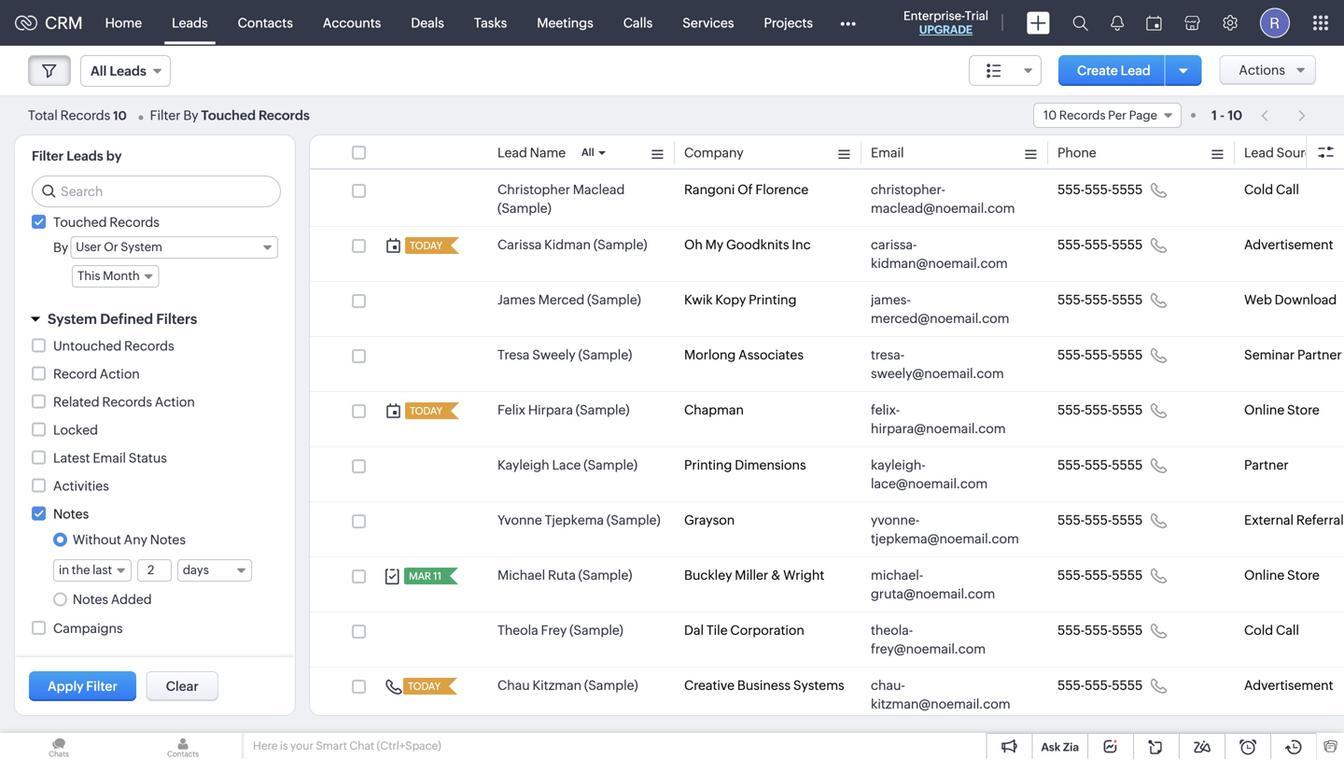 Task type: describe. For each thing, give the bounding box(es) containing it.
carissa kidman (sample)
[[498, 237, 648, 252]]

buckley miller & wright
[[684, 568, 825, 583]]

555-555-5555 for chau- kitzman@noemail.com
[[1058, 678, 1143, 693]]

tile
[[707, 623, 728, 638]]

added
[[111, 592, 152, 607]]

555-555-5555 for carissa- kidman@noemail.com
[[1058, 237, 1143, 252]]

lead for lead source
[[1245, 145, 1274, 160]]

by for filter by touched records
[[183, 108, 199, 123]]

555-555-5555 for felix- hirpara@noemail.com
[[1058, 402, 1143, 417]]

tasks link
[[459, 0, 522, 45]]

yvonne- tjepkema@noemail.com
[[871, 513, 1019, 546]]

10 records per page
[[1044, 108, 1158, 122]]

notes for notes
[[53, 507, 89, 521]]

page
[[1129, 108, 1158, 122]]

any
[[124, 532, 147, 547]]

campaigns
[[53, 621, 123, 636]]

james- merced@noemail.com link
[[871, 290, 1021, 328]]

yvonne tjepkema (sample)
[[498, 513, 661, 528]]

today link for chau
[[403, 678, 443, 695]]

0 horizontal spatial touched
[[53, 215, 107, 230]]

leads for all leads
[[110, 63, 146, 78]]

status
[[129, 451, 167, 465]]

lace
[[552, 458, 581, 472]]

theola- frey@noemail.com
[[871, 623, 986, 656]]

filter for filter by fields
[[48, 658, 82, 675]]

merced
[[538, 292, 585, 307]]

cold call for theola- frey@noemail.com
[[1245, 623, 1300, 638]]

filter leads by
[[32, 148, 122, 163]]

5555 for kayleigh- lace@noemail.com
[[1112, 458, 1143, 472]]

1
[[1212, 108, 1217, 123]]

month
[[103, 269, 140, 283]]

by
[[106, 148, 122, 163]]

system inside field
[[121, 240, 162, 254]]

(sample) for james merced (sample)
[[587, 292, 641, 307]]

tresa sweely (sample)
[[498, 347, 632, 362]]

rangoni of florence
[[684, 182, 809, 197]]

contacts
[[238, 15, 293, 30]]

lead for lead name
[[498, 145, 527, 160]]

meetings link
[[522, 0, 608, 45]]

1 vertical spatial notes
[[150, 532, 186, 547]]

size image
[[987, 63, 1002, 79]]

untouched
[[53, 338, 122, 353]]

kayleigh-
[[871, 458, 926, 472]]

latest email status
[[53, 451, 167, 465]]

smart
[[316, 739, 347, 752]]

activities
[[53, 479, 109, 493]]

tresa-
[[871, 347, 905, 362]]

advertisement for chau- kitzman@noemail.com
[[1245, 678, 1334, 693]]

today for chau kitzman (sample)
[[408, 681, 441, 692]]

555-555-5555 for michael- gruta@noemail.com
[[1058, 568, 1143, 583]]

system inside dropdown button
[[48, 311, 97, 327]]

Other Modules field
[[828, 8, 868, 38]]

projects
[[764, 15, 813, 30]]

creative business systems
[[684, 678, 845, 693]]

chau kitzman (sample)
[[498, 678, 638, 693]]

merced@noemail.com
[[871, 311, 1010, 326]]

chau
[[498, 678, 530, 693]]

filter inside button
[[86, 679, 118, 694]]

business
[[737, 678, 791, 693]]

(ctrl+space)
[[377, 739, 441, 752]]

apply
[[48, 679, 84, 694]]

michael ruta (sample) link
[[498, 566, 633, 584]]

ask
[[1041, 741, 1061, 753]]

trial
[[965, 9, 989, 23]]

cold for christopher- maclead@noemail.com
[[1245, 182, 1274, 197]]

0 vertical spatial action
[[100, 366, 140, 381]]

total
[[28, 108, 58, 123]]

kidman@noemail.com
[[871, 256, 1008, 271]]

lead name
[[498, 145, 566, 160]]

notes for notes added
[[73, 592, 108, 607]]

james merced (sample) link
[[498, 290, 641, 309]]

0 horizontal spatial by
[[53, 240, 68, 255]]

kayleigh- lace@noemail.com link
[[871, 456, 1021, 493]]

call for christopher- maclead@noemail.com
[[1276, 182, 1300, 197]]

tjepkema
[[545, 513, 604, 528]]

miller
[[735, 568, 769, 583]]

-
[[1220, 108, 1225, 123]]

gruta@noemail.com
[[871, 586, 996, 601]]

11
[[433, 570, 442, 582]]

accounts
[[323, 15, 381, 30]]

christopher maclead (sample)
[[498, 182, 625, 216]]

grayson
[[684, 513, 735, 528]]

(sample) for carissa kidman (sample)
[[594, 237, 648, 252]]

leads for filter leads by
[[66, 148, 103, 163]]

1 horizontal spatial action
[[155, 394, 195, 409]]

today link for carissa
[[405, 237, 445, 254]]

hirpara
[[528, 402, 573, 417]]

associates
[[739, 347, 804, 362]]

lead inside 'button'
[[1121, 63, 1151, 78]]

frey@noemail.com
[[871, 641, 986, 656]]

online store for michael- gruta@noemail.com
[[1245, 568, 1320, 583]]

555-555-5555 for christopher- maclead@noemail.com
[[1058, 182, 1143, 197]]

mar 11
[[409, 570, 442, 582]]

row group containing christopher maclead (sample)
[[310, 172, 1345, 723]]

carissa- kidman@noemail.com
[[871, 237, 1008, 271]]

florence
[[756, 182, 809, 197]]

theola
[[498, 623, 538, 638]]

filter for filter leads by
[[32, 148, 64, 163]]

oh my goodknits inc
[[684, 237, 811, 252]]

hirpara@noemail.com
[[871, 421, 1006, 436]]

name
[[530, 145, 566, 160]]

enterprise-trial upgrade
[[904, 9, 989, 36]]

advertisement for carissa- kidman@noemail.com
[[1245, 237, 1334, 252]]

by for filter by fields
[[85, 658, 102, 675]]

ruta
[[548, 568, 576, 583]]

logo image
[[15, 15, 37, 30]]

filters
[[156, 311, 197, 327]]

(sample) for tresa sweely (sample)
[[578, 347, 632, 362]]

mar 11 link
[[404, 568, 444, 584]]

without
[[73, 532, 121, 547]]

all for all
[[582, 147, 594, 158]]

dimensions
[[735, 458, 806, 472]]

online store for felix- hirpara@noemail.com
[[1245, 402, 1320, 417]]

profile image
[[1260, 8, 1290, 38]]

0 vertical spatial touched
[[201, 108, 256, 123]]

actions
[[1239, 63, 1286, 77]]

filter for filter by touched records
[[150, 108, 181, 123]]

records for untouched records
[[124, 338, 174, 353]]

records for related records action
[[102, 394, 152, 409]]

search element
[[1062, 0, 1100, 46]]

system defined filters button
[[15, 303, 295, 336]]

lead source
[[1245, 145, 1320, 160]]

system defined filters
[[48, 311, 197, 327]]

corporation
[[731, 623, 805, 638]]

christopher-
[[871, 182, 946, 197]]

maclead@noemail.com
[[871, 201, 1015, 216]]

5555 for christopher- maclead@noemail.com
[[1112, 182, 1143, 197]]

felix hirpara (sample)
[[498, 402, 630, 417]]

web
[[1245, 292, 1272, 307]]

555-555-5555 for yvonne- tjepkema@noemail.com
[[1058, 513, 1143, 528]]

5555 for james- merced@noemail.com
[[1112, 292, 1143, 307]]

user
[[76, 240, 101, 254]]

tresa- sweely@noemail.com link
[[871, 345, 1021, 383]]

kidman
[[544, 237, 591, 252]]

oh
[[684, 237, 703, 252]]



Task type: locate. For each thing, give the bounding box(es) containing it.
2 horizontal spatial 10
[[1228, 108, 1243, 123]]

by up search text box
[[183, 108, 199, 123]]

upgrade
[[920, 23, 973, 36]]

1 cold call from the top
[[1245, 182, 1300, 197]]

printing right the kopy at right
[[749, 292, 797, 307]]

(sample) for christopher maclead (sample)
[[498, 201, 552, 216]]

10 left per
[[1044, 108, 1057, 122]]

0 horizontal spatial partner
[[1245, 458, 1289, 472]]

10 inside total records 10
[[113, 109, 127, 123]]

source
[[1277, 145, 1320, 160]]

9 5555 from the top
[[1112, 623, 1143, 638]]

download
[[1275, 292, 1337, 307]]

1 555-555-5555 from the top
[[1058, 182, 1143, 197]]

related records action
[[53, 394, 195, 409]]

create menu element
[[1016, 0, 1062, 45]]

1 vertical spatial cold
[[1245, 623, 1274, 638]]

1 horizontal spatial lead
[[1121, 63, 1151, 78]]

system right 'or'
[[121, 240, 162, 254]]

5555 for carissa- kidman@noemail.com
[[1112, 237, 1143, 252]]

notes up campaigns
[[73, 592, 108, 607]]

1 horizontal spatial system
[[121, 240, 162, 254]]

records for touched records
[[109, 215, 160, 230]]

1 horizontal spatial all
[[582, 147, 594, 158]]

9 555-555-5555 from the top
[[1058, 623, 1143, 638]]

1 cold from the top
[[1245, 182, 1274, 197]]

lead left source
[[1245, 145, 1274, 160]]

by left user
[[53, 240, 68, 255]]

christopher- maclead@noemail.com link
[[871, 180, 1021, 218]]

1 vertical spatial online store
[[1245, 568, 1320, 583]]

action up status
[[155, 394, 195, 409]]

0 vertical spatial advertisement
[[1245, 237, 1334, 252]]

touched records
[[53, 215, 160, 230]]

days
[[183, 563, 209, 577]]

phone
[[1058, 145, 1097, 160]]

store for felix- hirpara@noemail.com
[[1288, 402, 1320, 417]]

10 5555 from the top
[[1112, 678, 1143, 693]]

create lead button
[[1059, 55, 1170, 86]]

navigation
[[1252, 102, 1316, 129]]

2 vertical spatial leads
[[66, 148, 103, 163]]

1 vertical spatial call
[[1276, 623, 1300, 638]]

1 vertical spatial system
[[48, 311, 97, 327]]

action
[[100, 366, 140, 381], [155, 394, 195, 409]]

filter up apply
[[48, 658, 82, 675]]

leads down home
[[110, 63, 146, 78]]

5555 for theola- frey@noemail.com
[[1112, 623, 1143, 638]]

0 horizontal spatial lead
[[498, 145, 527, 160]]

today link
[[405, 237, 445, 254], [405, 402, 445, 419], [403, 678, 443, 695]]

(sample) for felix hirpara (sample)
[[576, 402, 630, 417]]

store for michael- gruta@noemail.com
[[1288, 568, 1320, 583]]

felix
[[498, 402, 526, 417]]

carissa-
[[871, 237, 917, 252]]

(sample)
[[498, 201, 552, 216], [594, 237, 648, 252], [587, 292, 641, 307], [578, 347, 632, 362], [576, 402, 630, 417], [584, 458, 638, 472], [607, 513, 661, 528], [579, 568, 633, 583], [570, 623, 624, 638], [584, 678, 638, 693]]

10 for total records 10
[[113, 109, 127, 123]]

signals image
[[1111, 15, 1124, 31]]

1 advertisement from the top
[[1245, 237, 1334, 252]]

0 vertical spatial cold call
[[1245, 182, 1300, 197]]

felix- hirpara@noemail.com link
[[871, 401, 1021, 438]]

8 555-555-5555 from the top
[[1058, 568, 1143, 583]]

3 5555 from the top
[[1112, 292, 1143, 307]]

(sample) inside felix hirpara (sample) link
[[576, 402, 630, 417]]

this
[[77, 269, 100, 283]]

call for theola- frey@noemail.com
[[1276, 623, 1300, 638]]

1 horizontal spatial 10
[[1044, 108, 1057, 122]]

(sample) inside chau kitzman (sample) link
[[584, 678, 638, 693]]

deals link
[[396, 0, 459, 45]]

call
[[1276, 182, 1300, 197], [1276, 623, 1300, 638]]

4 555-555-5555 from the top
[[1058, 347, 1143, 362]]

notes
[[53, 507, 89, 521], [150, 532, 186, 547], [73, 592, 108, 607]]

(sample) inside yvonne tjepkema (sample) link
[[607, 513, 661, 528]]

0 vertical spatial leads
[[172, 15, 208, 30]]

leads right "home" link
[[172, 15, 208, 30]]

cold call for christopher- maclead@noemail.com
[[1245, 182, 1300, 197]]

Search text field
[[33, 176, 280, 206]]

2 555-555-5555 from the top
[[1058, 237, 1143, 252]]

This Month field
[[72, 265, 159, 288]]

email
[[871, 145, 904, 160], [93, 451, 126, 465]]

555-555-5555 for theola- frey@noemail.com
[[1058, 623, 1143, 638]]

all inside field
[[91, 63, 107, 78]]

seminar partner
[[1245, 347, 1342, 362]]

filter inside dropdown button
[[48, 658, 82, 675]]

4 5555 from the top
[[1112, 347, 1143, 362]]

online
[[1245, 402, 1285, 417], [1245, 568, 1285, 583]]

partner up the external
[[1245, 458, 1289, 472]]

0 horizontal spatial 10
[[113, 109, 127, 123]]

(sample) for theola frey (sample)
[[570, 623, 624, 638]]

1 vertical spatial leads
[[110, 63, 146, 78]]

10 up by
[[113, 109, 127, 123]]

external referral
[[1245, 513, 1344, 528]]

filter down total
[[32, 148, 64, 163]]

User Or System field
[[70, 236, 278, 259]]

5555 for yvonne- tjepkema@noemail.com
[[1112, 513, 1143, 528]]

rangoni
[[684, 182, 735, 197]]

theola frey (sample)
[[498, 623, 624, 638]]

(sample) for chau kitzman (sample)
[[584, 678, 638, 693]]

10
[[1228, 108, 1243, 123], [1044, 108, 1057, 122], [113, 109, 127, 123]]

0 vertical spatial partner
[[1298, 347, 1342, 362]]

crm link
[[15, 13, 83, 32]]

(sample) for kayleigh lace (sample)
[[584, 458, 638, 472]]

(sample) right merced
[[587, 292, 641, 307]]

frey
[[541, 623, 567, 638]]

days field
[[177, 559, 252, 582]]

(sample) right tjepkema
[[607, 513, 661, 528]]

0 vertical spatial call
[[1276, 182, 1300, 197]]

records for total records 10
[[60, 108, 110, 123]]

sweely@noemail.com
[[871, 366, 1004, 381]]

0 horizontal spatial system
[[48, 311, 97, 327]]

michael- gruta@noemail.com link
[[871, 566, 1021, 603]]

None text field
[[138, 560, 171, 581]]

kayleigh- lace@noemail.com
[[871, 458, 988, 491]]

(sample) down christopher
[[498, 201, 552, 216]]

online down 'seminar'
[[1245, 402, 1285, 417]]

cold for theola- frey@noemail.com
[[1245, 623, 1274, 638]]

(sample) inside james merced (sample) link
[[587, 292, 641, 307]]

0 vertical spatial today
[[410, 240, 443, 252]]

(sample) right hirpara
[[576, 402, 630, 417]]

chat
[[350, 739, 375, 752]]

(sample) inside kayleigh lace (sample) 'link'
[[584, 458, 638, 472]]

online store down external referral
[[1245, 568, 1320, 583]]

1 vertical spatial email
[[93, 451, 126, 465]]

6 5555 from the top
[[1112, 458, 1143, 472]]

0 horizontal spatial email
[[93, 451, 126, 465]]

2 advertisement from the top
[[1245, 678, 1334, 693]]

(sample) right sweely
[[578, 347, 632, 362]]

0 vertical spatial cold
[[1245, 182, 1274, 197]]

5555 for tresa- sweely@noemail.com
[[1112, 347, 1143, 362]]

chats image
[[0, 733, 118, 759]]

1 vertical spatial partner
[[1245, 458, 1289, 472]]

partner right 'seminar'
[[1298, 347, 1342, 362]]

1 horizontal spatial printing
[[749, 292, 797, 307]]

store down external referral
[[1288, 568, 1320, 583]]

5 5555 from the top
[[1112, 402, 1143, 417]]

calendar image
[[1147, 15, 1162, 30]]

apply filter
[[48, 679, 118, 694]]

1 vertical spatial printing
[[684, 458, 732, 472]]

1 store from the top
[[1288, 402, 1320, 417]]

email right latest
[[93, 451, 126, 465]]

records for 10 records per page
[[1060, 108, 1106, 122]]

0 vertical spatial system
[[121, 240, 162, 254]]

dal tile corporation
[[684, 623, 805, 638]]

2 vertical spatial today
[[408, 681, 441, 692]]

0 vertical spatial notes
[[53, 507, 89, 521]]

5555 for chau- kitzman@noemail.com
[[1112, 678, 1143, 693]]

7 555-555-5555 from the top
[[1058, 513, 1143, 528]]

mar
[[409, 570, 431, 582]]

(sample) right frey
[[570, 623, 624, 638]]

(sample) right kitzman at the left
[[584, 678, 638, 693]]

filter
[[150, 108, 181, 123], [32, 148, 64, 163], [48, 658, 82, 675], [86, 679, 118, 694]]

create menu image
[[1027, 12, 1050, 34]]

(sample) inside christopher maclead (sample)
[[498, 201, 552, 216]]

store down seminar partner
[[1288, 402, 1320, 417]]

0 vertical spatial store
[[1288, 402, 1320, 417]]

tresa
[[498, 347, 530, 362]]

today link for felix
[[405, 402, 445, 419]]

1 online from the top
[[1245, 402, 1285, 417]]

clear
[[166, 679, 199, 694]]

records inside field
[[1060, 108, 1106, 122]]

1 vertical spatial today
[[410, 405, 443, 417]]

tresa- sweely@noemail.com
[[871, 347, 1004, 381]]

lead right create
[[1121, 63, 1151, 78]]

1 horizontal spatial partner
[[1298, 347, 1342, 362]]

0 horizontal spatial action
[[100, 366, 140, 381]]

here
[[253, 739, 278, 752]]

555-555-5555 for kayleigh- lace@noemail.com
[[1058, 458, 1143, 472]]

filter down all leads field
[[150, 108, 181, 123]]

meetings
[[537, 15, 594, 30]]

1 horizontal spatial by
[[85, 658, 102, 675]]

10 for 1 - 10
[[1228, 108, 1243, 123]]

1 vertical spatial action
[[155, 394, 195, 409]]

total records 10
[[28, 108, 127, 123]]

1 vertical spatial store
[[1288, 568, 1320, 583]]

10 right -
[[1228, 108, 1243, 123]]

tjepkema@noemail.com
[[871, 531, 1019, 546]]

your
[[290, 739, 314, 752]]

8 5555 from the top
[[1112, 568, 1143, 583]]

2 online from the top
[[1245, 568, 1285, 583]]

2 call from the top
[[1276, 623, 1300, 638]]

1 vertical spatial today link
[[405, 402, 445, 419]]

deals
[[411, 15, 444, 30]]

per
[[1108, 108, 1127, 122]]

apply filter button
[[29, 671, 136, 701]]

2 cold from the top
[[1245, 623, 1274, 638]]

(sample) inside michael ruta (sample) "link"
[[579, 568, 633, 583]]

(sample) right lace
[[584, 458, 638, 472]]

online store down seminar partner
[[1245, 402, 1320, 417]]

today for carissa kidman (sample)
[[410, 240, 443, 252]]

printing up grayson
[[684, 458, 732, 472]]

profile element
[[1249, 0, 1302, 45]]

yvonne tjepkema (sample) link
[[498, 511, 661, 529]]

row group
[[310, 172, 1345, 723]]

0 horizontal spatial leads
[[66, 148, 103, 163]]

goodknits
[[726, 237, 789, 252]]

5555 for felix- hirpara@noemail.com
[[1112, 402, 1143, 417]]

all leads
[[91, 63, 146, 78]]

all up maclead
[[582, 147, 594, 158]]

5555 for michael- gruta@noemail.com
[[1112, 568, 1143, 583]]

felix- hirpara@noemail.com
[[871, 402, 1006, 436]]

kopy
[[716, 292, 746, 307]]

michael ruta (sample)
[[498, 568, 633, 583]]

buckley
[[684, 568, 732, 583]]

maclead
[[573, 182, 625, 197]]

1 vertical spatial cold call
[[1245, 623, 1300, 638]]

morlong
[[684, 347, 736, 362]]

online for michael- gruta@noemail.com
[[1245, 568, 1285, 583]]

2 store from the top
[[1288, 568, 1320, 583]]

2 horizontal spatial lead
[[1245, 145, 1274, 160]]

6 555-555-5555 from the top
[[1058, 458, 1143, 472]]

2 vertical spatial by
[[85, 658, 102, 675]]

email up "christopher-"
[[871, 145, 904, 160]]

0 vertical spatial email
[[871, 145, 904, 160]]

1 vertical spatial touched
[[53, 215, 107, 230]]

2 horizontal spatial leads
[[172, 15, 208, 30]]

notes down activities
[[53, 507, 89, 521]]

0 vertical spatial by
[[183, 108, 199, 123]]

5 555-555-5555 from the top
[[1058, 402, 1143, 417]]

(sample) right kidman
[[594, 237, 648, 252]]

(sample) inside carissa kidman (sample) link
[[594, 237, 648, 252]]

lace@noemail.com
[[871, 476, 988, 491]]

contacts image
[[124, 733, 242, 759]]

0 vertical spatial all
[[91, 63, 107, 78]]

systems
[[793, 678, 845, 693]]

filter by fields button
[[15, 650, 295, 683]]

1 horizontal spatial touched
[[201, 108, 256, 123]]

record action
[[53, 366, 140, 381]]

online down the external
[[1245, 568, 1285, 583]]

2 horizontal spatial by
[[183, 108, 199, 123]]

2 cold call from the top
[[1245, 623, 1300, 638]]

felix-
[[871, 402, 900, 417]]

0 vertical spatial online
[[1245, 402, 1285, 417]]

wright
[[783, 568, 825, 583]]

advertisement
[[1245, 237, 1334, 252], [1245, 678, 1334, 693]]

records
[[60, 108, 110, 123], [259, 108, 310, 123], [1060, 108, 1106, 122], [109, 215, 160, 230], [124, 338, 174, 353], [102, 394, 152, 409]]

(sample) for michael ruta (sample)
[[579, 568, 633, 583]]

1 vertical spatial online
[[1245, 568, 1285, 583]]

1 horizontal spatial email
[[871, 145, 904, 160]]

2 5555 from the top
[[1112, 237, 1143, 252]]

theola- frey@noemail.com link
[[871, 621, 1021, 658]]

latest
[[53, 451, 90, 465]]

0 horizontal spatial printing
[[684, 458, 732, 472]]

(sample) right ruta
[[579, 568, 633, 583]]

partner
[[1298, 347, 1342, 362], [1245, 458, 1289, 472]]

leads left by
[[66, 148, 103, 163]]

without any notes
[[73, 532, 186, 547]]

1 call from the top
[[1276, 182, 1300, 197]]

1 vertical spatial all
[[582, 147, 594, 158]]

None field
[[969, 55, 1042, 86]]

3 555-555-5555 from the top
[[1058, 292, 1143, 307]]

(sample) inside tresa sweely (sample) link
[[578, 347, 632, 362]]

0 vertical spatial online store
[[1245, 402, 1320, 417]]

filter down 'filter by fields' on the left
[[86, 679, 118, 694]]

in the last field
[[53, 559, 132, 582]]

lead left name
[[498, 145, 527, 160]]

action up related records action
[[100, 366, 140, 381]]

0 vertical spatial printing
[[749, 292, 797, 307]]

2 vertical spatial today link
[[403, 678, 443, 695]]

555-
[[1058, 182, 1085, 197], [1085, 182, 1112, 197], [1058, 237, 1085, 252], [1085, 237, 1112, 252], [1058, 292, 1085, 307], [1085, 292, 1112, 307], [1058, 347, 1085, 362], [1085, 347, 1112, 362], [1058, 402, 1085, 417], [1085, 402, 1112, 417], [1058, 458, 1085, 472], [1085, 458, 1112, 472], [1058, 513, 1085, 528], [1085, 513, 1112, 528], [1058, 568, 1085, 583], [1085, 568, 1112, 583], [1058, 623, 1085, 638], [1085, 623, 1112, 638], [1058, 678, 1085, 693], [1085, 678, 1112, 693]]

chapman
[[684, 402, 744, 417]]

michael-
[[871, 568, 923, 583]]

notes right any
[[150, 532, 186, 547]]

search image
[[1073, 15, 1089, 31]]

7 5555 from the top
[[1112, 513, 1143, 528]]

0 horizontal spatial all
[[91, 63, 107, 78]]

10 inside field
[[1044, 108, 1057, 122]]

555-555-5555 for tresa- sweely@noemail.com
[[1058, 347, 1143, 362]]

all for all leads
[[91, 63, 107, 78]]

1 online store from the top
[[1245, 402, 1320, 417]]

1 vertical spatial advertisement
[[1245, 678, 1334, 693]]

by up apply filter
[[85, 658, 102, 675]]

by inside filter by fields dropdown button
[[85, 658, 102, 675]]

1 - 10
[[1212, 108, 1243, 123]]

2 vertical spatial notes
[[73, 592, 108, 607]]

signals element
[[1100, 0, 1135, 46]]

(sample) inside the theola frey (sample) link
[[570, 623, 624, 638]]

10 555-555-5555 from the top
[[1058, 678, 1143, 693]]

All Leads field
[[80, 55, 171, 87]]

10 Records Per Page field
[[1034, 103, 1182, 128]]

inc
[[792, 237, 811, 252]]

1 horizontal spatial leads
[[110, 63, 146, 78]]

1 vertical spatial by
[[53, 240, 68, 255]]

james- merced@noemail.com
[[871, 292, 1010, 326]]

kayleigh
[[498, 458, 550, 472]]

system up untouched
[[48, 311, 97, 327]]

all up total records 10
[[91, 63, 107, 78]]

leads inside field
[[110, 63, 146, 78]]

1 5555 from the top
[[1112, 182, 1143, 197]]

here is your smart chat (ctrl+space)
[[253, 739, 441, 752]]

2 online store from the top
[[1245, 568, 1320, 583]]

services
[[683, 15, 734, 30]]

555-555-5555 for james- merced@noemail.com
[[1058, 292, 1143, 307]]

online for felix- hirpara@noemail.com
[[1245, 402, 1285, 417]]

0 vertical spatial today link
[[405, 237, 445, 254]]

today for felix hirpara (sample)
[[410, 405, 443, 417]]

(sample) for yvonne tjepkema (sample)
[[607, 513, 661, 528]]



Task type: vqa. For each thing, say whether or not it's contained in the screenshot.


